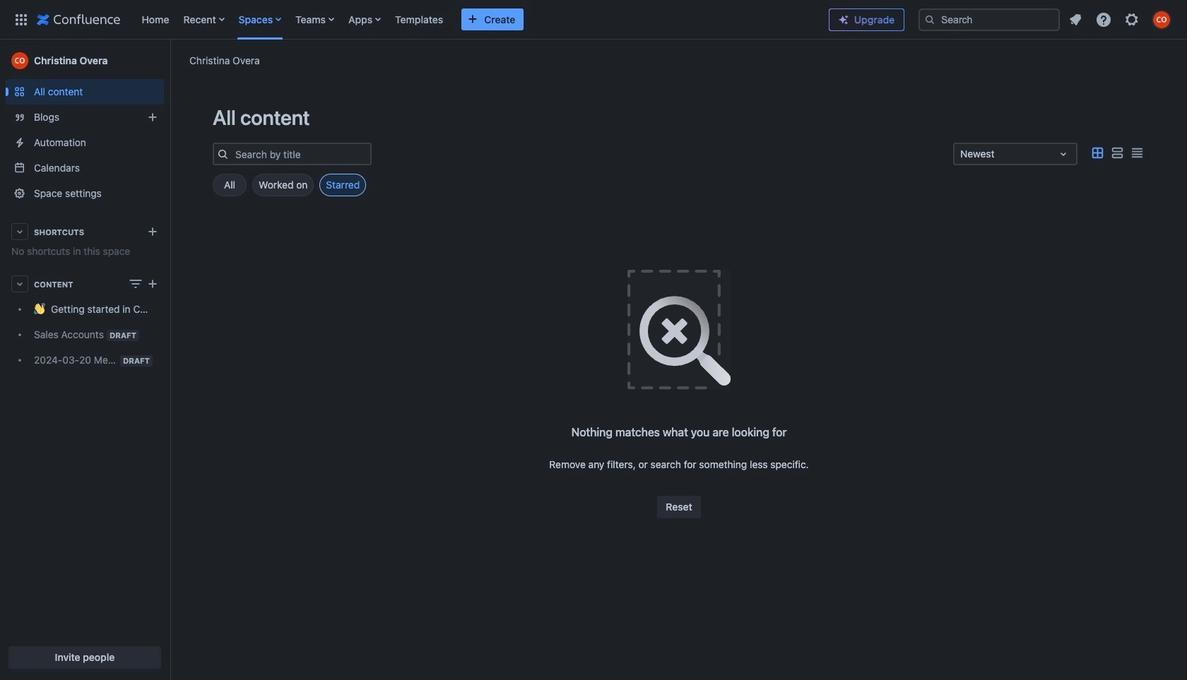 Task type: describe. For each thing, give the bounding box(es) containing it.
list image
[[1109, 145, 1126, 162]]

Search by title field
[[231, 144, 370, 164]]

open image
[[1055, 146, 1072, 163]]

cards image
[[1089, 145, 1106, 162]]

global element
[[8, 0, 818, 39]]

list for the premium icon
[[1063, 7, 1179, 32]]

settings icon image
[[1124, 11, 1141, 28]]

compact list image
[[1129, 145, 1145, 162]]

help icon image
[[1095, 11, 1112, 28]]

collapse sidebar image
[[154, 47, 185, 75]]

search image
[[924, 14, 936, 25]]

tree inside 'space' element
[[6, 297, 164, 373]]

create image
[[144, 276, 161, 293]]

notification icon image
[[1067, 11, 1084, 28]]



Task type: locate. For each thing, give the bounding box(es) containing it.
space element
[[0, 40, 170, 681]]

appswitcher icon image
[[13, 11, 30, 28]]

None text field
[[960, 147, 963, 161]]

Search field
[[919, 8, 1060, 31]]

change view image
[[127, 276, 144, 293]]

1 horizontal spatial list
[[1063, 7, 1179, 32]]

add shortcut image
[[144, 223, 161, 240]]

premium image
[[838, 14, 849, 25]]

create a blog image
[[144, 109, 161, 126]]

tree
[[6, 297, 164, 373]]

list
[[135, 0, 818, 39], [1063, 7, 1179, 32]]

banner
[[0, 0, 1187, 42]]

None search field
[[919, 8, 1060, 31]]

confluence image
[[37, 11, 120, 28], [37, 11, 120, 28]]

list for appswitcher icon
[[135, 0, 818, 39]]

0 horizontal spatial list
[[135, 0, 818, 39]]



Task type: vqa. For each thing, say whether or not it's contained in the screenshot.
time, within the If your content that won't change over time, create it as a blog post. The blog feed for each space displays the most recent posts first.
no



